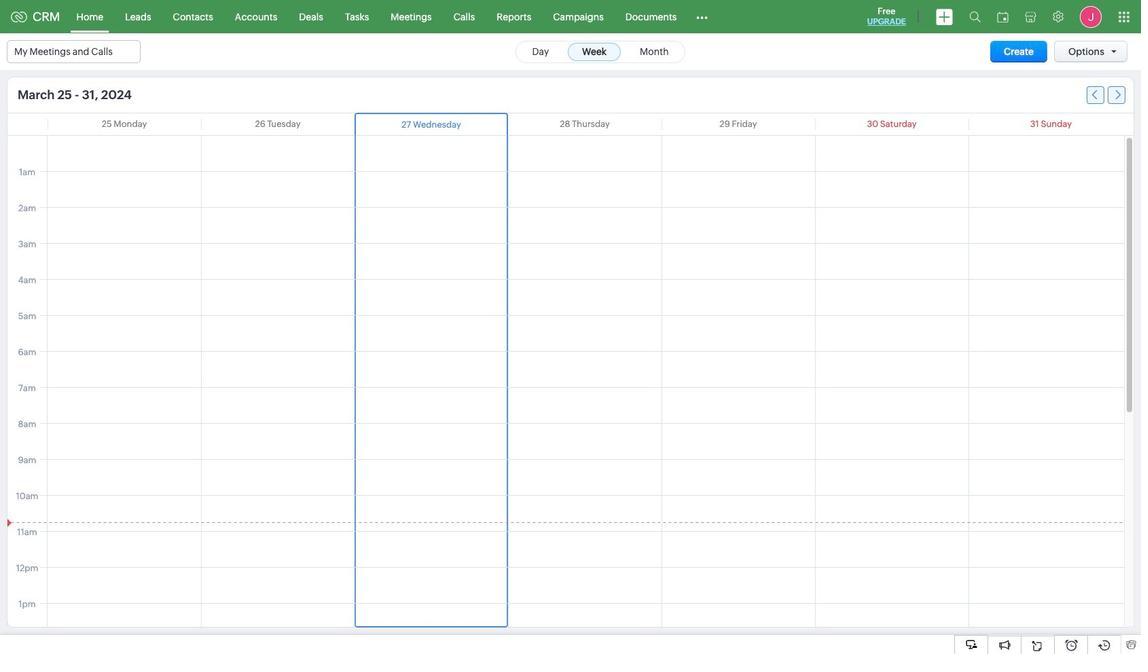 Task type: vqa. For each thing, say whether or not it's contained in the screenshot.
Next Record icon
no



Task type: locate. For each thing, give the bounding box(es) containing it.
create menu image
[[936, 8, 953, 25]]

create menu element
[[928, 0, 961, 33]]

search element
[[961, 0, 989, 33]]

search image
[[969, 11, 981, 22]]



Task type: describe. For each thing, give the bounding box(es) containing it.
profile element
[[1072, 0, 1110, 33]]

calendar image
[[997, 11, 1009, 22]]

profile image
[[1080, 6, 1102, 28]]

Other Modules field
[[688, 6, 717, 28]]

logo image
[[11, 11, 27, 22]]



